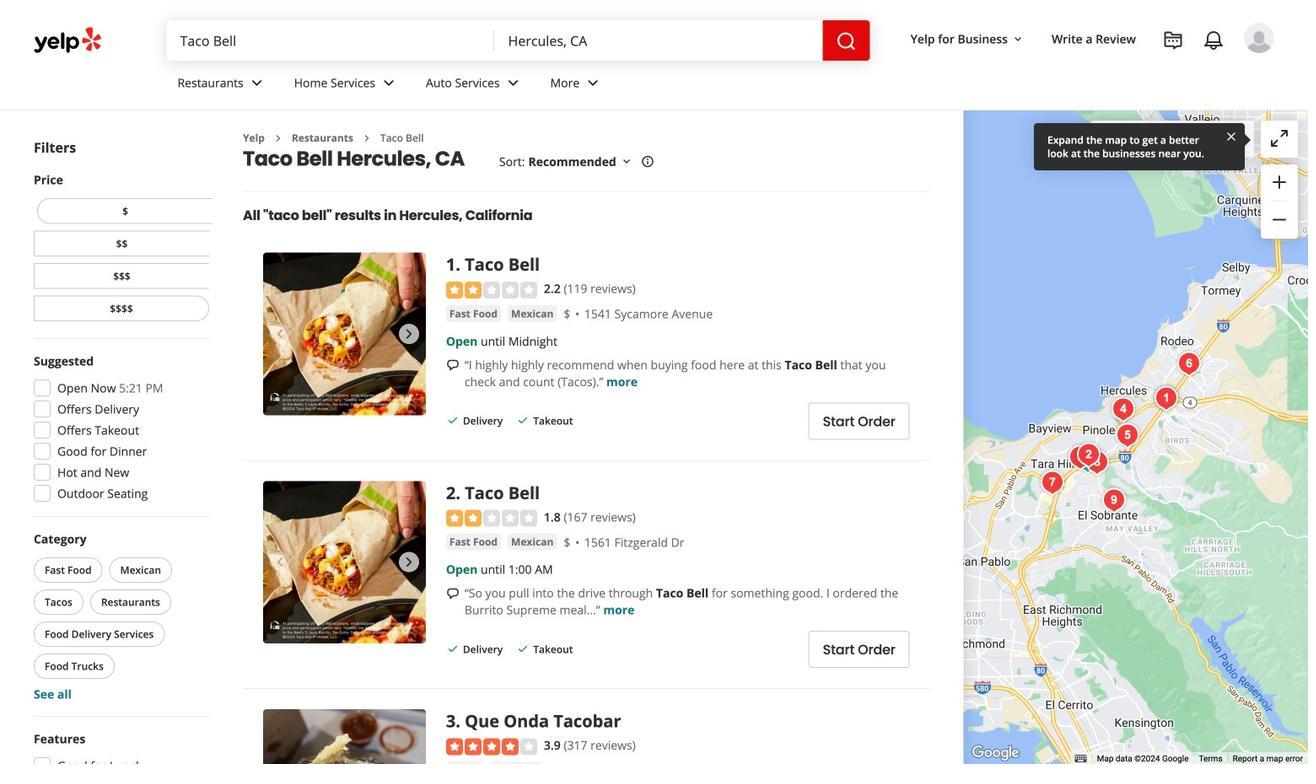 Task type: vqa. For each thing, say whether or not it's contained in the screenshot.
Que Onda Tacobar icon
yes



Task type: locate. For each thing, give the bounding box(es) containing it.
2.2 star rating image
[[446, 282, 537, 298]]

projects image
[[1163, 30, 1183, 51]]

0 vertical spatial slideshow element
[[263, 253, 426, 415]]

1 slideshow element from the top
[[263, 253, 426, 415]]

slideshow element for 16 speech v2 image
[[263, 481, 426, 644]]

16 chevron down v2 image
[[1011, 33, 1025, 46], [620, 155, 633, 168]]

expand map image
[[1270, 128, 1290, 148]]

0 vertical spatial 16 chevron down v2 image
[[1011, 33, 1025, 46]]

next image
[[399, 324, 419, 344], [399, 552, 419, 573]]

2 none field from the left
[[495, 20, 823, 61]]

previous image
[[270, 552, 290, 573]]

16 checkmark v2 image for 16 speech v2 image
[[516, 642, 530, 656]]

tooltip
[[1034, 123, 1245, 170]]

taqueria maria image
[[1036, 466, 1069, 500]]

zoom in image
[[1270, 172, 1290, 192]]

2 next image from the top
[[399, 552, 419, 573]]

None search field
[[167, 20, 870, 61]]

16 speech v2 image
[[446, 587, 460, 601]]

slideshow element
[[263, 253, 426, 415], [263, 481, 426, 644]]

1 vertical spatial 16 chevron down v2 image
[[620, 155, 633, 168]]

mazatlán taquería image
[[1172, 347, 1206, 381]]

1 none field from the left
[[167, 20, 495, 61]]

0 horizontal spatial 16 chevron down v2 image
[[620, 155, 633, 168]]

que onda tacobar image
[[1064, 441, 1097, 474]]

previous image
[[270, 324, 290, 344]]

user actions element
[[897, 21, 1298, 125]]

taco bell image
[[1150, 382, 1183, 415], [1150, 382, 1183, 415]]

1 vertical spatial next image
[[399, 552, 419, 573]]

taco bell image
[[1072, 438, 1106, 472]]

google image
[[968, 742, 1024, 764]]

24 chevron down v2 image
[[247, 73, 267, 93], [379, 73, 399, 93], [503, 73, 523, 93], [583, 73, 603, 93]]

16 checkmark v2 image
[[446, 414, 460, 427]]

zoom out image
[[1270, 210, 1290, 230]]

1 vertical spatial slideshow element
[[263, 481, 426, 644]]

0 vertical spatial next image
[[399, 324, 419, 344]]

keyboard shortcuts image
[[1075, 755, 1087, 763]]

1 next image from the top
[[399, 324, 419, 344]]

2 slideshow element from the top
[[263, 481, 426, 644]]

group
[[1261, 164, 1298, 239], [34, 171, 213, 325], [29, 353, 209, 507], [30, 531, 209, 703], [29, 730, 209, 764]]

3.9 star rating image
[[446, 739, 537, 755]]

16 checkmark v2 image
[[516, 414, 530, 427], [446, 642, 460, 656], [516, 642, 530, 656]]

1.8 star rating image
[[446, 510, 537, 527]]

2 24 chevron down v2 image from the left
[[379, 73, 399, 93]]

taqueria morena image
[[1080, 446, 1114, 480]]

things to do, nail salons, plumbers search field
[[167, 20, 495, 61]]

none field address, neighborhood, city, state or zip
[[495, 20, 823, 61]]

mountain mike's pizza image
[[1071, 444, 1105, 478]]

None field
[[167, 20, 495, 61], [495, 20, 823, 61]]



Task type: describe. For each thing, give the bounding box(es) containing it.
1 24 chevron down v2 image from the left
[[247, 73, 267, 93]]

shaya z. image
[[1244, 23, 1275, 53]]

close image
[[1225, 129, 1238, 143]]

16 chevron right v2 image
[[271, 131, 285, 145]]

taqueria la cocina image
[[1111, 419, 1145, 453]]

next image for 16 speech v2 image
[[399, 552, 419, 573]]

16 info v2 image
[[641, 155, 654, 168]]

los cerros mexican grill image
[[1097, 484, 1131, 518]]

16 checkmark v2 image for 16 speech v2 icon
[[516, 414, 530, 427]]

1 horizontal spatial 16 chevron down v2 image
[[1011, 33, 1025, 46]]

business categories element
[[164, 61, 1275, 110]]

sabor latino 17 image
[[1107, 393, 1140, 426]]

slideshow element for 16 speech v2 icon
[[263, 253, 426, 415]]

search image
[[836, 31, 857, 51]]

map region
[[964, 111, 1308, 764]]

address, neighborhood, city, state or zip search field
[[495, 20, 823, 61]]

16 chevron right v2 image
[[360, 131, 374, 145]]

next image for 16 speech v2 icon
[[399, 324, 419, 344]]

3 24 chevron down v2 image from the left
[[503, 73, 523, 93]]

4 24 chevron down v2 image from the left
[[583, 73, 603, 93]]

notifications image
[[1204, 30, 1224, 51]]

16 speech v2 image
[[446, 359, 460, 372]]

none field things to do, nail salons, plumbers
[[167, 20, 495, 61]]



